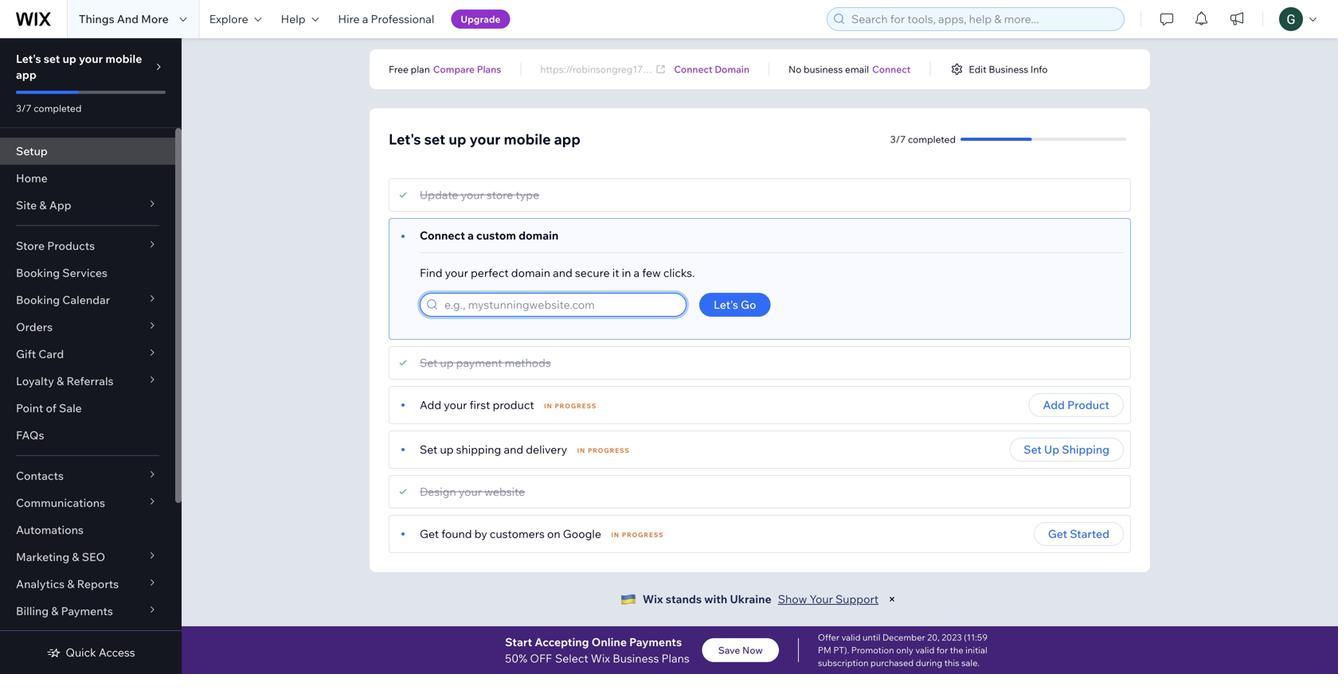 Task type: locate. For each thing, give the bounding box(es) containing it.
1 vertical spatial and
[[504, 443, 524, 457]]

1 horizontal spatial completed
[[908, 133, 956, 145]]

0 vertical spatial domain
[[519, 229, 559, 243]]

let's set up your mobile app up update your store type
[[389, 130, 581, 148]]

valid up the pt).
[[842, 633, 861, 644]]

in for add your first product
[[544, 402, 553, 410]]

start accepting online payments 50% off select wix business plans
[[505, 636, 690, 666]]

progress up delivery
[[555, 402, 597, 410]]

payments down analytics & reports 'dropdown button'
[[61, 605, 113, 619]]

payments right online
[[630, 636, 682, 650]]

0 vertical spatial a
[[362, 12, 368, 26]]

2 horizontal spatial in
[[612, 532, 620, 539]]

business inside button
[[989, 63, 1029, 75]]

0 vertical spatial 3/7 completed
[[16, 102, 82, 114]]

1 vertical spatial let's
[[389, 130, 421, 148]]

3/7 completed down connect link
[[891, 133, 956, 145]]

it
[[613, 266, 620, 280]]

1 horizontal spatial 3/7
[[891, 133, 906, 145]]

plans right compare
[[477, 63, 501, 75]]

&
[[39, 198, 47, 212], [57, 375, 64, 388], [72, 551, 79, 565], [67, 578, 75, 592], [51, 605, 59, 619]]

setup link
[[0, 138, 175, 165]]

email
[[845, 63, 869, 75]]

0 vertical spatial let's set up your mobile app
[[16, 52, 142, 82]]

0 horizontal spatial 3/7 completed
[[16, 102, 82, 114]]

booking services
[[16, 266, 107, 280]]

store
[[16, 239, 45, 253]]

booking for booking services
[[16, 266, 60, 280]]

& for analytics
[[67, 578, 75, 592]]

in right delivery
[[577, 447, 586, 455]]

3/7 completed up setup
[[16, 102, 82, 114]]

customers
[[490, 528, 545, 541]]

booking up orders at left top
[[16, 293, 60, 307]]

1 horizontal spatial in
[[577, 447, 586, 455]]

help button
[[271, 0, 329, 38]]

& left seo
[[72, 551, 79, 565]]

1 horizontal spatial set
[[424, 130, 446, 148]]

connect right 'email'
[[873, 63, 911, 75]]

orders
[[16, 320, 53, 334]]

domain up the find your perfect domain and secure it in a few clicks.
[[519, 229, 559, 243]]

booking calendar button
[[0, 287, 175, 314]]

your for update
[[461, 188, 484, 202]]

in for set up shipping and delivery
[[577, 447, 586, 455]]

in progress for get found by customers on google
[[612, 532, 664, 539]]

0 horizontal spatial connect
[[420, 229, 465, 243]]

set
[[44, 52, 60, 66], [424, 130, 446, 148]]

0 vertical spatial business
[[989, 63, 1029, 75]]

set up payment methods
[[420, 356, 551, 370]]

set inside button
[[1024, 443, 1042, 457]]

1 horizontal spatial 3/7 completed
[[891, 133, 956, 145]]

1 vertical spatial a
[[468, 229, 474, 243]]

start
[[505, 636, 532, 650]]

of
[[46, 402, 56, 416]]

1 vertical spatial let's set up your mobile app
[[389, 130, 581, 148]]

valid up during in the bottom of the page
[[916, 645, 935, 657]]

& inside billing & payments dropdown button
[[51, 605, 59, 619]]

your left store on the left top of the page
[[461, 188, 484, 202]]

quick
[[66, 646, 96, 660]]

3/7 down connect link
[[891, 133, 906, 145]]

mobile up the type
[[504, 130, 551, 148]]

& for loyalty
[[57, 375, 64, 388]]

0 vertical spatial completed
[[34, 102, 82, 114]]

get left started
[[1049, 528, 1068, 541]]

find
[[420, 266, 443, 280]]

in progress up delivery
[[544, 402, 597, 410]]

your up update your store type
[[470, 130, 501, 148]]

domain
[[519, 229, 559, 243], [511, 266, 551, 280]]

0 vertical spatial in
[[544, 402, 553, 410]]

get left found
[[420, 528, 439, 541]]

2 get from the left
[[1049, 528, 1068, 541]]

progress for get found by customers on google
[[622, 532, 664, 539]]

0 horizontal spatial completed
[[34, 102, 82, 114]]

0 horizontal spatial valid
[[842, 633, 861, 644]]

2 booking from the top
[[16, 293, 60, 307]]

add for add your first product
[[420, 398, 442, 412]]

set for set up payment methods
[[420, 356, 438, 370]]

& left reports
[[67, 578, 75, 592]]

secure
[[575, 266, 610, 280]]

your for add
[[444, 398, 467, 412]]

1 get from the left
[[420, 528, 439, 541]]

and left delivery
[[504, 443, 524, 457]]

completed inside sidebar element
[[34, 102, 82, 114]]

3/7 up setup
[[16, 102, 31, 114]]

1 booking from the top
[[16, 266, 60, 280]]

2 horizontal spatial a
[[634, 266, 640, 280]]

add your first product
[[420, 398, 534, 412]]

0 horizontal spatial and
[[504, 443, 524, 457]]

& right billing
[[51, 605, 59, 619]]

2 vertical spatial a
[[634, 266, 640, 280]]

up
[[1045, 443, 1060, 457]]

december
[[883, 633, 926, 644]]

connect link
[[873, 62, 911, 76]]

connect up find
[[420, 229, 465, 243]]

set left payment
[[420, 356, 438, 370]]

1 vertical spatial in
[[577, 447, 586, 455]]

1 horizontal spatial let's
[[389, 130, 421, 148]]

business down online
[[613, 652, 659, 666]]

no business email connect
[[789, 63, 911, 75]]

2 vertical spatial in
[[612, 532, 620, 539]]

payment
[[456, 356, 502, 370]]

set up the design
[[420, 443, 438, 457]]

2 vertical spatial in progress
[[612, 532, 664, 539]]

1 vertical spatial wix
[[591, 652, 610, 666]]

faqs link
[[0, 422, 175, 449]]

a for professional
[[362, 12, 368, 26]]

0 vertical spatial payments
[[61, 605, 113, 619]]

loyalty
[[16, 375, 54, 388]]

no
[[789, 63, 802, 75]]

0 horizontal spatial wix
[[591, 652, 610, 666]]

and left secure
[[553, 266, 573, 280]]

up inside "let's set up your mobile app"
[[63, 52, 76, 66]]

add left product
[[1043, 398, 1065, 412]]

0 horizontal spatial let's set up your mobile app
[[16, 52, 142, 82]]

2 add from the left
[[1043, 398, 1065, 412]]

in progress
[[544, 402, 597, 410], [577, 447, 630, 455], [612, 532, 664, 539]]

compare
[[433, 63, 475, 75]]

0 vertical spatial 3/7
[[16, 102, 31, 114]]

select
[[555, 652, 589, 666]]

1 horizontal spatial a
[[468, 229, 474, 243]]

1 horizontal spatial get
[[1049, 528, 1068, 541]]

booking for booking calendar
[[16, 293, 60, 307]]

your inside "let's set up your mobile app"
[[79, 52, 103, 66]]

& for marketing
[[72, 551, 79, 565]]

few
[[643, 266, 661, 280]]

calendar
[[62, 293, 110, 307]]

wix down online
[[591, 652, 610, 666]]

in progress right google
[[612, 532, 664, 539]]

let's set up your mobile app down things
[[16, 52, 142, 82]]

domain right perfect
[[511, 266, 551, 280]]

card
[[38, 347, 64, 361]]

0 horizontal spatial set
[[44, 52, 60, 66]]

in for get found by customers on google
[[612, 532, 620, 539]]

booking down store
[[16, 266, 60, 280]]

purchased
[[871, 658, 914, 669]]

automations link
[[0, 517, 175, 544]]

2 vertical spatial let's
[[714, 298, 739, 312]]

billing & payments button
[[0, 598, 175, 626]]

in right product on the left of the page
[[544, 402, 553, 410]]

1 horizontal spatial mobile
[[504, 130, 551, 148]]

0 vertical spatial wix
[[643, 593, 663, 607]]

1 horizontal spatial plans
[[662, 652, 690, 666]]

0 vertical spatial app
[[16, 68, 37, 82]]

support
[[836, 593, 879, 607]]

0 vertical spatial and
[[553, 266, 573, 280]]

let's inside "let's set up your mobile app"
[[16, 52, 41, 66]]

1 horizontal spatial add
[[1043, 398, 1065, 412]]

a right hire at left top
[[362, 12, 368, 26]]

more
[[141, 12, 169, 26]]

stands
[[666, 593, 702, 607]]

0 vertical spatial mobile
[[106, 52, 142, 66]]

1 horizontal spatial wix
[[643, 593, 663, 607]]

your right the design
[[459, 485, 482, 499]]

0 horizontal spatial in
[[544, 402, 553, 410]]

shipping
[[456, 443, 501, 457]]

0 horizontal spatial app
[[16, 68, 37, 82]]

0 vertical spatial in progress
[[544, 402, 597, 410]]

1 vertical spatial set
[[424, 130, 446, 148]]

automations
[[16, 524, 84, 537]]

2023
[[942, 633, 962, 644]]

1 vertical spatial plans
[[662, 652, 690, 666]]

& inside analytics & reports 'dropdown button'
[[67, 578, 75, 592]]

get found by customers on google
[[420, 528, 602, 541]]

set
[[420, 356, 438, 370], [420, 443, 438, 457], [1024, 443, 1042, 457]]

1 vertical spatial business
[[613, 652, 659, 666]]

& inside site & app dropdown button
[[39, 198, 47, 212]]

1 vertical spatial domain
[[511, 266, 551, 280]]

add inside button
[[1043, 398, 1065, 412]]

0 horizontal spatial let's
[[16, 52, 41, 66]]

home
[[16, 171, 48, 185]]

with
[[705, 593, 728, 607]]

mobile down things and more
[[106, 52, 142, 66]]

pt).
[[834, 645, 850, 657]]

your
[[79, 52, 103, 66], [470, 130, 501, 148], [461, 188, 484, 202], [445, 266, 468, 280], [444, 398, 467, 412], [459, 485, 482, 499]]

& inside loyalty & referrals dropdown button
[[57, 375, 64, 388]]

sale.
[[962, 658, 980, 669]]

1 add from the left
[[420, 398, 442, 412]]

0 horizontal spatial mobile
[[106, 52, 142, 66]]

1 vertical spatial valid
[[916, 645, 935, 657]]

0 horizontal spatial business
[[613, 652, 659, 666]]

edit
[[969, 63, 987, 75]]

2 horizontal spatial connect
[[873, 63, 911, 75]]

site & app button
[[0, 192, 175, 219]]

0 vertical spatial let's
[[16, 52, 41, 66]]

by
[[475, 528, 488, 541]]

1 vertical spatial 3/7 completed
[[891, 133, 956, 145]]

progress right delivery
[[588, 447, 630, 455]]

plans left save
[[662, 652, 690, 666]]

1 horizontal spatial business
[[989, 63, 1029, 75]]

plans
[[477, 63, 501, 75], [662, 652, 690, 666]]

1 vertical spatial progress
[[588, 447, 630, 455]]

business left 'info'
[[989, 63, 1029, 75]]

& right the loyalty
[[57, 375, 64, 388]]

ukraine
[[730, 593, 772, 607]]

2 horizontal spatial let's
[[714, 298, 739, 312]]

gift card
[[16, 347, 64, 361]]

0 horizontal spatial payments
[[61, 605, 113, 619]]

referrals
[[67, 375, 114, 388]]

Search for tools, apps, help & more... field
[[847, 8, 1120, 30]]

in right google
[[612, 532, 620, 539]]

plan
[[411, 63, 430, 75]]

& for site
[[39, 198, 47, 212]]

1 vertical spatial booking
[[16, 293, 60, 307]]

a left custom
[[468, 229, 474, 243]]

0 horizontal spatial a
[[362, 12, 368, 26]]

perfect
[[471, 266, 509, 280]]

get started
[[1049, 528, 1110, 541]]

get inside button
[[1049, 528, 1068, 541]]

booking inside popup button
[[16, 293, 60, 307]]

your left first
[[444, 398, 467, 412]]

loyalty & referrals
[[16, 375, 114, 388]]

0 vertical spatial set
[[44, 52, 60, 66]]

1 vertical spatial payments
[[630, 636, 682, 650]]

in progress right delivery
[[577, 447, 630, 455]]

first
[[470, 398, 490, 412]]

0 vertical spatial valid
[[842, 633, 861, 644]]

things
[[79, 12, 114, 26]]

(11:59
[[964, 633, 988, 644]]

payments inside dropdown button
[[61, 605, 113, 619]]

connect for connect a custom domain
[[420, 229, 465, 243]]

save now
[[719, 645, 763, 657]]

0 horizontal spatial plans
[[477, 63, 501, 75]]

booking services link
[[0, 260, 175, 287]]

analytics & reports
[[16, 578, 119, 592]]

your down things
[[79, 52, 103, 66]]

& for billing
[[51, 605, 59, 619]]

plans inside "start accepting online payments 50% off select wix business plans"
[[662, 652, 690, 666]]

a right in
[[634, 266, 640, 280]]

1 horizontal spatial connect
[[674, 63, 713, 75]]

3/7 completed
[[16, 102, 82, 114], [891, 133, 956, 145]]

seo
[[82, 551, 105, 565]]

let's
[[16, 52, 41, 66], [389, 130, 421, 148], [714, 298, 739, 312]]

your right find
[[445, 266, 468, 280]]

wix
[[643, 593, 663, 607], [591, 652, 610, 666]]

connect left domain
[[674, 63, 713, 75]]

point of sale link
[[0, 395, 175, 422]]

add left first
[[420, 398, 442, 412]]

set left up
[[1024, 443, 1042, 457]]

0 vertical spatial progress
[[555, 402, 597, 410]]

progress right google
[[622, 532, 664, 539]]

0 horizontal spatial 3/7
[[16, 102, 31, 114]]

1 vertical spatial app
[[554, 130, 581, 148]]

2 vertical spatial progress
[[622, 532, 664, 539]]

& right site
[[39, 198, 47, 212]]

store products button
[[0, 233, 175, 260]]

wix left stands
[[643, 593, 663, 607]]

connect domain link
[[674, 62, 750, 76]]

1 horizontal spatial payments
[[630, 636, 682, 650]]

0 horizontal spatial get
[[420, 528, 439, 541]]

0 vertical spatial booking
[[16, 266, 60, 280]]

& inside the marketing & seo dropdown button
[[72, 551, 79, 565]]

1 vertical spatial in progress
[[577, 447, 630, 455]]

0 horizontal spatial add
[[420, 398, 442, 412]]

0 vertical spatial plans
[[477, 63, 501, 75]]

get for get started
[[1049, 528, 1068, 541]]



Task type: vqa. For each thing, say whether or not it's contained in the screenshot.
Let's set up your blog
no



Task type: describe. For each thing, give the bounding box(es) containing it.
communications
[[16, 496, 105, 510]]

compare plans link
[[433, 62, 501, 76]]

1 horizontal spatial app
[[554, 130, 581, 148]]

promotion
[[852, 645, 895, 657]]

add product button
[[1029, 394, 1124, 418]]

1 horizontal spatial let's set up your mobile app
[[389, 130, 581, 148]]

point
[[16, 402, 43, 416]]

billing & payments
[[16, 605, 113, 619]]

hire
[[338, 12, 360, 26]]

show
[[778, 593, 808, 607]]

connect for connect domain
[[674, 63, 713, 75]]

info
[[1031, 63, 1048, 75]]

wix inside "start accepting online payments 50% off select wix business plans"
[[591, 652, 610, 666]]

let's go
[[714, 298, 757, 312]]

things and more
[[79, 12, 169, 26]]

1 vertical spatial mobile
[[504, 130, 551, 148]]

in
[[622, 266, 631, 280]]

contacts
[[16, 469, 64, 483]]

app
[[49, 198, 71, 212]]

help
[[281, 12, 306, 26]]

delivery
[[526, 443, 568, 457]]

set up shipping
[[1024, 443, 1110, 457]]

domain for perfect
[[511, 266, 551, 280]]

the
[[950, 645, 964, 657]]

add for add product
[[1043, 398, 1065, 412]]

only
[[897, 645, 914, 657]]

wix stands with ukraine show your support
[[643, 593, 879, 607]]

domain
[[715, 63, 750, 75]]

3/7 inside sidebar element
[[16, 102, 31, 114]]

1 horizontal spatial valid
[[916, 645, 935, 657]]

off
[[530, 652, 552, 666]]

professional
[[371, 12, 435, 26]]

clicks.
[[664, 266, 695, 280]]

a for custom
[[468, 229, 474, 243]]

domain for custom
[[519, 229, 559, 243]]

progress for add your first product
[[555, 402, 597, 410]]

design
[[420, 485, 456, 499]]

hire a professional link
[[329, 0, 444, 38]]

set up shipping and delivery
[[420, 443, 568, 457]]

in progress for set up shipping and delivery
[[577, 447, 630, 455]]

site & app
[[16, 198, 71, 212]]

business inside "start accepting online payments 50% off select wix business plans"
[[613, 652, 659, 666]]

marketing & seo
[[16, 551, 105, 565]]

accepting
[[535, 636, 589, 650]]

free plan compare plans
[[389, 63, 501, 75]]

loyalty & referrals button
[[0, 368, 175, 395]]

upgrade
[[461, 13, 501, 25]]

business
[[804, 63, 843, 75]]

until
[[863, 633, 881, 644]]

3/7 completed inside sidebar element
[[16, 102, 82, 114]]

offer valid until december 20, 2023 (11:59 pm pt). promotion only valid for the initial subscription purchased during this sale.
[[818, 633, 988, 669]]

reports
[[77, 578, 119, 592]]

let's inside button
[[714, 298, 739, 312]]

started
[[1070, 528, 1110, 541]]

payments inside "start accepting online payments 50% off select wix business plans"
[[630, 636, 682, 650]]

point of sale
[[16, 402, 82, 416]]

save now button
[[703, 639, 779, 663]]

50%
[[505, 652, 528, 666]]

in progress for add your first product
[[544, 402, 597, 410]]

sale
[[59, 402, 82, 416]]

and
[[117, 12, 139, 26]]

app inside "let's set up your mobile app"
[[16, 68, 37, 82]]

analytics
[[16, 578, 65, 592]]

for
[[937, 645, 948, 657]]

1 horizontal spatial and
[[553, 266, 573, 280]]

show your support button
[[778, 593, 879, 607]]

subscription
[[818, 658, 869, 669]]

shipping
[[1062, 443, 1110, 457]]

set inside "let's set up your mobile app"
[[44, 52, 60, 66]]

product
[[493, 398, 534, 412]]

set for set up shipping
[[1024, 443, 1042, 457]]

design your website
[[420, 485, 525, 499]]

product
[[1068, 398, 1110, 412]]

let's set up your mobile app inside sidebar element
[[16, 52, 142, 82]]

progress for set up shipping and delivery
[[588, 447, 630, 455]]

your
[[810, 593, 833, 607]]

1 vertical spatial 3/7
[[891, 133, 906, 145]]

get for get found by customers on google
[[420, 528, 439, 541]]

set for set up shipping and delivery
[[420, 443, 438, 457]]

update
[[420, 188, 459, 202]]

mobile inside sidebar element
[[106, 52, 142, 66]]

now
[[743, 645, 763, 657]]

1 vertical spatial completed
[[908, 133, 956, 145]]

access
[[99, 646, 135, 660]]

edit business info
[[969, 63, 1048, 75]]

analytics & reports button
[[0, 571, 175, 598]]

e.g., mystunningwebsite.com field
[[440, 294, 681, 316]]

hire a professional
[[338, 12, 435, 26]]

connect a custom domain
[[420, 229, 559, 243]]

your for find
[[445, 266, 468, 280]]

home link
[[0, 165, 175, 192]]

initial
[[966, 645, 988, 657]]

set up shipping button
[[1010, 438, 1124, 462]]

faqs
[[16, 429, 44, 443]]

gift card button
[[0, 341, 175, 368]]

free
[[389, 63, 409, 75]]

add product
[[1043, 398, 1110, 412]]

site
[[16, 198, 37, 212]]

pm
[[818, 645, 832, 657]]

quick access button
[[46, 646, 135, 661]]

your for design
[[459, 485, 482, 499]]

sidebar element
[[0, 38, 182, 675]]



